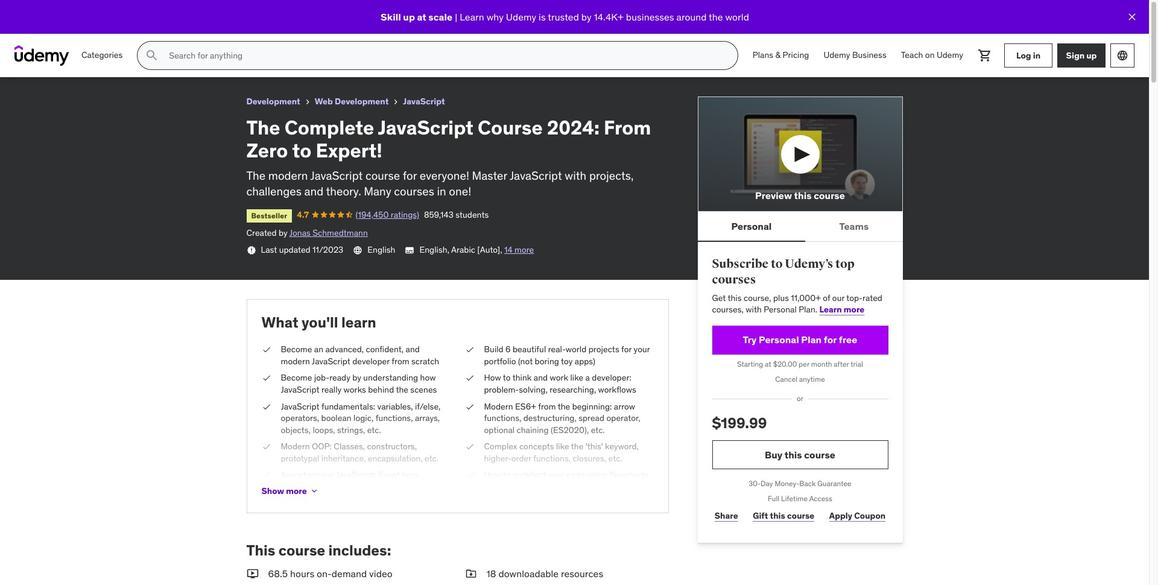 Task type: locate. For each thing, give the bounding box(es) containing it.
0 vertical spatial 859,143
[[155, 21, 184, 32]]

cancel
[[776, 375, 798, 384]]

0 horizontal spatial from
[[392, 356, 410, 367]]

1 vertical spatial (194,450 ratings)
[[356, 209, 419, 220]]

4.7 up udemy image on the top left of page
[[60, 21, 72, 32]]

1 horizontal spatial your
[[634, 344, 650, 355]]

course inside the complete javascript course 2024: from zero to expert! the modern javascript course for everyone! master javascript with projects, challenges and theory. many courses in one!
[[366, 168, 400, 183]]

to up problem-
[[503, 373, 511, 383]]

1 horizontal spatial like
[[571, 373, 584, 383]]

0 horizontal spatial modern
[[281, 441, 310, 452]]

to inside how to architect your code using flowcharts and common patterns
[[503, 470, 511, 481]]

javascript up operators, at the bottom left
[[281, 401, 320, 412]]

for left everyone!
[[403, 168, 417, 183]]

money-
[[775, 479, 800, 488]]

etc. inside the modern oop: classes, constructors, prototypal inheritance, encapsulation, etc.
[[425, 453, 439, 464]]

how for how to think and work like a developer: problem-solving, researching, workflows
[[484, 373, 501, 383]]

0 horizontal spatial more
[[286, 486, 307, 497]]

modern up prototypal
[[281, 441, 310, 452]]

many
[[364, 184, 392, 199]]

become
[[281, 344, 312, 355], [281, 373, 312, 383]]

modern down what
[[281, 356, 310, 367]]

1 vertical spatial courses
[[713, 272, 757, 287]]

1 become from the top
[[281, 344, 312, 355]]

1 vertical spatial students
[[456, 209, 489, 220]]

the up destructuring,
[[558, 401, 571, 412]]

course up back
[[805, 449, 836, 461]]

1 horizontal spatial in
[[1034, 50, 1041, 61]]

(194,450 ratings) down many
[[356, 209, 419, 220]]

2 horizontal spatial more
[[844, 304, 865, 315]]

2 the from the top
[[247, 168, 266, 183]]

personal down preview
[[732, 220, 772, 232]]

1 horizontal spatial (194,450 ratings)
[[356, 209, 419, 220]]

skill up at scale | learn why udemy is trusted by 14.4k+ businesses around the world
[[381, 11, 750, 23]]

become job-ready by understanding how javascript really works behind the scenes
[[281, 373, 437, 395]]

1 vertical spatial modern
[[281, 441, 310, 452]]

1 vertical spatial personal
[[764, 304, 797, 315]]

modern down problem-
[[484, 401, 513, 412]]

0 vertical spatial world
[[726, 11, 750, 23]]

how up problem-
[[484, 373, 501, 383]]

prototypal
[[281, 453, 320, 464]]

how inside the 'how to think and work like a developer: problem-solving, researching, workflows'
[[484, 373, 501, 383]]

modern
[[484, 401, 513, 412], [281, 441, 310, 452]]

think
[[513, 373, 532, 383]]

1 vertical spatial your
[[549, 470, 565, 481]]

scenes
[[411, 384, 437, 395]]

xsmall image for asynchronous javascript: event loop, promises, async/await, ajax calls and apis
[[262, 470, 271, 482]]

tab list containing personal
[[698, 212, 903, 242]]

1 horizontal spatial for
[[622, 344, 632, 355]]

0 vertical spatial in
[[1034, 50, 1041, 61]]

and inside become an advanced, confident, and modern javascript developer from scratch
[[406, 344, 420, 355]]

0 horizontal spatial (194,450
[[86, 21, 119, 32]]

2 horizontal spatial for
[[824, 334, 837, 346]]

log in link
[[1005, 43, 1053, 68]]

bestseller
[[14, 23, 51, 32], [251, 211, 287, 220]]

sign
[[1067, 50, 1085, 61]]

what
[[262, 313, 299, 332]]

for left free
[[824, 334, 837, 346]]

this right "gift"
[[770, 511, 786, 522]]

0 horizontal spatial with
[[565, 168, 587, 183]]

1 vertical spatial by
[[279, 228, 288, 239]]

sign up link
[[1058, 43, 1106, 68]]

2 vertical spatial more
[[286, 486, 307, 497]]

beautiful
[[513, 344, 546, 355]]

like left a
[[571, 373, 584, 383]]

0 vertical spatial how
[[484, 373, 501, 383]]

859,143 students down one!
[[424, 209, 489, 220]]

udemy left business
[[824, 50, 851, 60]]

etc. down keyword,
[[609, 453, 623, 464]]

0 vertical spatial your
[[634, 344, 650, 355]]

0 horizontal spatial ratings)
[[121, 21, 150, 32]]

closed captions image
[[405, 245, 415, 255]]

courses inside subscribe to udemy's top courses
[[713, 272, 757, 287]]

0 horizontal spatial courses
[[394, 184, 435, 199]]

personal down plus
[[764, 304, 797, 315]]

by up the "works"
[[353, 373, 362, 383]]

in right log
[[1034, 50, 1041, 61]]

4.7 up jonas
[[297, 209, 309, 220]]

lifetime
[[782, 494, 808, 503]]

students
[[186, 21, 220, 32], [456, 209, 489, 220]]

javascript down an at the bottom left of the page
[[312, 356, 351, 367]]

researching,
[[550, 384, 596, 395]]

javascript down job-
[[281, 384, 320, 395]]

javascript down search for anything text box
[[403, 96, 445, 107]]

plan.
[[799, 304, 818, 315]]

share button
[[713, 504, 741, 529]]

ratings) up submit search icon
[[121, 21, 150, 32]]

your right projects
[[634, 344, 650, 355]]

0 vertical spatial courses
[[394, 184, 435, 199]]

small image
[[465, 567, 477, 581]]

how for how to architect your code using flowcharts and common patterns
[[484, 470, 501, 481]]

0 horizontal spatial development
[[247, 96, 300, 107]]

and inside the complete javascript course 2024: from zero to expert! the modern javascript course for everyone! master javascript with projects, challenges and theory. many courses in one!
[[305, 184, 324, 199]]

become left job-
[[281, 373, 312, 383]]

apps)
[[575, 356, 596, 367]]

this for preview
[[795, 190, 812, 202]]

event
[[379, 470, 400, 481]]

to right zero
[[292, 138, 312, 163]]

try personal plan for free link
[[713, 326, 889, 355]]

functions, down concepts
[[534, 453, 571, 464]]

2 horizontal spatial udemy
[[937, 50, 964, 60]]

2 horizontal spatial functions,
[[534, 453, 571, 464]]

more right 14
[[515, 244, 534, 255]]

you'll
[[302, 313, 338, 332]]

try personal plan for free
[[743, 334, 858, 346]]

the inside complex concepts like the 'this' keyword, higher-order functions, closures, etc.
[[571, 441, 584, 452]]

0 vertical spatial like
[[571, 373, 584, 383]]

plans & pricing
[[753, 50, 810, 60]]

chaining
[[517, 425, 549, 436]]

course inside $199.99 buy this course
[[805, 449, 836, 461]]

859,143 up submit search icon
[[155, 21, 184, 32]]

bestseller up udemy image on the top left of page
[[14, 23, 51, 32]]

11/2023
[[313, 244, 344, 255]]

more down asynchronous
[[286, 486, 307, 497]]

this right preview
[[795, 190, 812, 202]]

etc. inside complex concepts like the 'this' keyword, higher-order functions, closures, etc.
[[609, 453, 623, 464]]

more down top-
[[844, 304, 865, 315]]

functions, up optional
[[484, 413, 522, 424]]

1 vertical spatial ratings)
[[391, 209, 419, 220]]

for inside build 6 beautiful real-world projects for your portfolio (not boring toy apps)
[[622, 344, 632, 355]]

0 vertical spatial modern
[[268, 168, 308, 183]]

and inside asynchronous javascript: event loop, promises, async/await, ajax calls and apis
[[409, 482, 423, 493]]

subscribe
[[713, 257, 769, 272]]

2 become from the top
[[281, 373, 312, 383]]

0 horizontal spatial by
[[279, 228, 288, 239]]

the inside modern es6+ from the beginning: arrow functions, destructuring, spread operator, optional chaining (es2020), etc.
[[558, 401, 571, 412]]

1 how from the top
[[484, 373, 501, 383]]

loop,
[[402, 470, 421, 481]]

to inside subscribe to udemy's top courses
[[771, 257, 783, 272]]

javascript inside become job-ready by understanding how javascript really works behind the scenes
[[281, 384, 320, 395]]

on
[[926, 50, 935, 60]]

from up destructuring,
[[539, 401, 556, 412]]

xsmall image left operators, at the bottom left
[[262, 401, 271, 413]]

this for gift
[[770, 511, 786, 522]]

around
[[677, 11, 707, 23]]

1 horizontal spatial from
[[539, 401, 556, 412]]

complete
[[285, 115, 374, 140]]

0 vertical spatial become
[[281, 344, 312, 355]]

and up solving,
[[534, 373, 548, 383]]

0 horizontal spatial 859,143 students
[[155, 21, 220, 32]]

to inside the 'how to think and work like a developer: problem-solving, researching, workflows'
[[503, 373, 511, 383]]

this up the courses,
[[728, 292, 742, 303]]

xsmall image for modern oop: classes, constructors, prototypal inheritance, encapsulation, etc.
[[262, 441, 271, 453]]

etc. down spread
[[591, 425, 605, 436]]

1 the from the top
[[247, 115, 280, 140]]

behind
[[368, 384, 394, 395]]

1 vertical spatial how
[[484, 470, 501, 481]]

become for become an advanced, confident, and modern javascript developer from scratch
[[281, 344, 312, 355]]

course inside button
[[814, 190, 846, 202]]

how inside how to architect your code using flowcharts and common patterns
[[484, 470, 501, 481]]

0 vertical spatial up
[[403, 11, 415, 23]]

your up patterns
[[549, 470, 565, 481]]

world up apps)
[[566, 344, 587, 355]]

1 horizontal spatial modern
[[484, 401, 513, 412]]

functions, down variables,
[[376, 413, 413, 424]]

skill
[[381, 11, 401, 23]]

development
[[247, 96, 300, 107], [335, 96, 389, 107]]

javascript:
[[336, 470, 377, 481]]

english, arabic
[[420, 244, 476, 255]]

up for skill
[[403, 11, 415, 23]]

expert!
[[316, 138, 383, 163]]

0 horizontal spatial like
[[556, 441, 570, 452]]

modern for modern oop: classes, constructors, prototypal inheritance, encapsulation, etc.
[[281, 441, 310, 452]]

course up many
[[366, 168, 400, 183]]

xsmall image right if/else,
[[465, 401, 475, 413]]

preview
[[756, 190, 793, 202]]

courses
[[394, 184, 435, 199], [713, 272, 757, 287]]

personal inside get this course, plus 11,000+ of our top-rated courses, with personal plan.
[[764, 304, 797, 315]]

preview this course button
[[698, 97, 903, 212]]

this inside button
[[795, 190, 812, 202]]

2 how from the top
[[484, 470, 501, 481]]

modern up 'challenges'
[[268, 168, 308, 183]]

the down understanding
[[396, 384, 409, 395]]

subscribe to udemy's top courses
[[713, 257, 855, 287]]

0 horizontal spatial learn
[[460, 11, 485, 23]]

with down course,
[[746, 304, 762, 315]]

1 vertical spatial the
[[247, 168, 266, 183]]

learn right |
[[460, 11, 485, 23]]

at left $20.00
[[765, 360, 772, 369]]

0 horizontal spatial world
[[566, 344, 587, 355]]

(194,450 down many
[[356, 209, 389, 220]]

functions, inside javascript fundamentals: variables, if/else, operators, boolean logic, functions, arrays, objects, loops, strings, etc.
[[376, 413, 413, 424]]

0 vertical spatial modern
[[484, 401, 513, 412]]

2 vertical spatial personal
[[759, 334, 800, 346]]

in down everyone!
[[437, 184, 447, 199]]

1 development from the left
[[247, 96, 300, 107]]

1 horizontal spatial development
[[335, 96, 389, 107]]

promises,
[[281, 482, 318, 493]]

by
[[582, 11, 592, 23], [279, 228, 288, 239], [353, 373, 362, 383]]

become inside become an advanced, confident, and modern javascript developer from scratch
[[281, 344, 312, 355]]

courses down everyone!
[[394, 184, 435, 199]]

this
[[247, 541, 275, 560]]

more inside the show more button
[[286, 486, 307, 497]]

courses,
[[713, 304, 744, 315]]

Search for anything text field
[[167, 45, 723, 66]]

how down higher-
[[484, 470, 501, 481]]

0 horizontal spatial (194,450 ratings)
[[86, 21, 150, 32]]

udemy left is
[[506, 11, 537, 23]]

for right projects
[[622, 344, 632, 355]]

build
[[484, 344, 504, 355]]

xsmall image for last updated 11/2023
[[247, 245, 256, 255]]

tab list
[[698, 212, 903, 242]]

like inside the 'how to think and work like a developer: problem-solving, researching, workflows'
[[571, 373, 584, 383]]

0 vertical spatial the
[[247, 115, 280, 140]]

1 horizontal spatial learn
[[820, 304, 842, 315]]

one!
[[449, 184, 471, 199]]

18 downloadable resources
[[487, 568, 604, 580]]

up
[[403, 11, 415, 23], [1087, 50, 1098, 61]]

1 horizontal spatial up
[[1087, 50, 1098, 61]]

modern inside become an advanced, confident, and modern javascript developer from scratch
[[281, 356, 310, 367]]

etc. down the logic,
[[367, 425, 381, 436]]

by left 14.4k+
[[582, 11, 592, 23]]

1 horizontal spatial functions,
[[484, 413, 522, 424]]

0 vertical spatial 4.7
[[60, 21, 72, 32]]

this inside get this course, plus 11,000+ of our top-rated courses, with personal plan.
[[728, 292, 742, 303]]

to for subscribe to udemy's top courses
[[771, 257, 783, 272]]

become inside become job-ready by understanding how javascript really works behind the scenes
[[281, 373, 312, 383]]

xsmall image
[[391, 97, 401, 107], [247, 245, 256, 255], [465, 344, 475, 356], [262, 373, 271, 384], [262, 401, 271, 413], [465, 401, 475, 413], [465, 441, 475, 453], [262, 470, 271, 482], [465, 470, 475, 482]]

your inside build 6 beautiful real-world projects for your portfolio (not boring toy apps)
[[634, 344, 650, 355]]

categories
[[81, 50, 123, 60]]

1 vertical spatial bestseller
[[251, 211, 287, 220]]

and inside how to architect your code using flowcharts and common patterns
[[484, 482, 498, 493]]

submit search image
[[145, 48, 160, 63]]

0 vertical spatial personal
[[732, 220, 772, 232]]

last updated 11/2023
[[261, 244, 344, 255]]

flowcharts
[[610, 470, 649, 481]]

0 horizontal spatial for
[[403, 168, 417, 183]]

from up understanding
[[392, 356, 410, 367]]

0 horizontal spatial students
[[186, 21, 220, 32]]

by left jonas
[[279, 228, 288, 239]]

apply coupon button
[[827, 504, 889, 529]]

xsmall image down asynchronous
[[309, 487, 319, 496]]

14.4k+
[[594, 11, 624, 23]]

like inside complex concepts like the 'this' keyword, higher-order functions, closures, etc.
[[556, 441, 570, 452]]

1 vertical spatial learn
[[820, 304, 842, 315]]

personal inside button
[[732, 220, 772, 232]]

1 vertical spatial world
[[566, 344, 587, 355]]

1 vertical spatial become
[[281, 373, 312, 383]]

learn down of
[[820, 304, 842, 315]]

the down development link
[[247, 115, 280, 140]]

1 horizontal spatial courses
[[713, 272, 757, 287]]

(194,450 up categories
[[86, 21, 119, 32]]

theory.
[[326, 184, 361, 199]]

up right the skill
[[403, 11, 415, 23]]

(194,450 ratings) up categories
[[86, 21, 150, 32]]

top-
[[847, 292, 863, 303]]

0 horizontal spatial functions,
[[376, 413, 413, 424]]

1 vertical spatial 859,143 students
[[424, 209, 489, 220]]

to left udemy's
[[771, 257, 783, 272]]

starting at $20.00 per month after trial cancel anytime
[[738, 360, 864, 384]]

and up scratch
[[406, 344, 420, 355]]

world right around
[[726, 11, 750, 23]]

0 vertical spatial (194,450
[[86, 21, 119, 32]]

[auto]
[[478, 244, 501, 255]]

at left scale
[[417, 11, 427, 23]]

1 horizontal spatial (194,450
[[356, 209, 389, 220]]

etc. up apis
[[425, 453, 439, 464]]

keyword,
[[605, 441, 639, 452]]

0 horizontal spatial up
[[403, 11, 415, 23]]

(194,450
[[86, 21, 119, 32], [356, 209, 389, 220]]

xsmall image down what
[[262, 344, 271, 356]]

1 horizontal spatial 4.7
[[297, 209, 309, 220]]

0 vertical spatial by
[[582, 11, 592, 23]]

javascript inside javascript fundamentals: variables, if/else, operators, boolean logic, functions, arrays, objects, loops, strings, etc.
[[281, 401, 320, 412]]

with left projects,
[[565, 168, 587, 183]]

asynchronous
[[281, 470, 334, 481]]

development up zero
[[247, 96, 300, 107]]

learn
[[342, 313, 376, 332]]

plan
[[802, 334, 822, 346]]

starting
[[738, 360, 764, 369]]

xsmall image left problem-
[[465, 373, 475, 384]]

1 vertical spatial at
[[765, 360, 772, 369]]

an
[[314, 344, 324, 355]]

1 horizontal spatial at
[[765, 360, 772, 369]]

up right sign on the right top of the page
[[1087, 50, 1098, 61]]

1 vertical spatial more
[[844, 304, 865, 315]]

and left the 'common'
[[484, 482, 498, 493]]

0 vertical spatial students
[[186, 21, 220, 32]]

2 vertical spatial by
[[353, 373, 362, 383]]

course up teams
[[814, 190, 846, 202]]

course
[[478, 115, 543, 140]]

1 vertical spatial (194,450
[[356, 209, 389, 220]]

course down lifetime
[[788, 511, 815, 522]]

the left 'this'
[[571, 441, 584, 452]]

xsmall image left prototypal
[[262, 441, 271, 453]]

to up the 'common'
[[503, 470, 511, 481]]

xsmall image up show
[[262, 470, 271, 482]]

1 vertical spatial up
[[1087, 50, 1098, 61]]

0 horizontal spatial 859,143
[[155, 21, 184, 32]]

demand
[[332, 568, 367, 580]]

udemy
[[506, 11, 537, 23], [824, 50, 851, 60], [937, 50, 964, 60]]

1 horizontal spatial by
[[353, 373, 362, 383]]

how
[[420, 373, 436, 383]]

xsmall image for how to think and work like a developer: problem-solving, researching, workflows
[[465, 373, 475, 384]]

modern inside modern es6+ from the beginning: arrow functions, destructuring, spread operator, optional chaining (es2020), etc.
[[484, 401, 513, 412]]

0 horizontal spatial in
[[437, 184, 447, 199]]

this course includes:
[[247, 541, 391, 560]]

0 vertical spatial from
[[392, 356, 410, 367]]

buy this course button
[[713, 441, 889, 470]]

the up 'challenges'
[[247, 168, 266, 183]]

udemy right on
[[937, 50, 964, 60]]

etc.
[[367, 425, 381, 436], [591, 425, 605, 436], [425, 453, 439, 464], [609, 453, 623, 464]]

0 vertical spatial more
[[515, 244, 534, 255]]

become for become job-ready by understanding how javascript really works behind the scenes
[[281, 373, 312, 383]]

and down loop,
[[409, 482, 423, 493]]

xsmall image right apis
[[465, 470, 475, 482]]

0 vertical spatial with
[[565, 168, 587, 183]]

trial
[[851, 360, 864, 369]]

1 horizontal spatial 859,143
[[424, 209, 454, 220]]

personal up $20.00
[[759, 334, 800, 346]]

0 horizontal spatial your
[[549, 470, 565, 481]]

xsmall image left the "last" at top left
[[247, 245, 256, 255]]

1 vertical spatial with
[[746, 304, 762, 315]]

javascript down javascript link
[[378, 115, 474, 140]]

0 vertical spatial bestseller
[[14, 23, 51, 32]]

teach on udemy
[[902, 50, 964, 60]]

free
[[839, 334, 858, 346]]

ratings) up "closed captions" icon
[[391, 209, 419, 220]]

bestseller up created
[[251, 211, 287, 220]]

plans
[[753, 50, 774, 60]]

functions, inside complex concepts like the 'this' keyword, higher-order functions, closures, etc.
[[534, 453, 571, 464]]

everyone!
[[420, 168, 470, 183]]

0 horizontal spatial at
[[417, 11, 427, 23]]

xsmall image
[[303, 97, 312, 107], [262, 344, 271, 356], [465, 373, 475, 384], [262, 441, 271, 453], [309, 487, 319, 496]]

859,143 students up submit search icon
[[155, 21, 220, 32]]

xsmall image for modern es6+ from the beginning: arrow functions, destructuring, spread operator, optional chaining (es2020), etc.
[[465, 401, 475, 413]]

859,143 down one!
[[424, 209, 454, 220]]

modern inside the modern oop: classes, constructors, prototypal inheritance, encapsulation, etc.
[[281, 441, 310, 452]]



Task type: vqa. For each thing, say whether or not it's contained in the screenshot.
the leftmost 'and'
no



Task type: describe. For each thing, give the bounding box(es) containing it.
xsmall image for become an advanced, confident, and modern javascript developer from scratch
[[262, 344, 271, 356]]

world inside build 6 beautiful real-world projects for your portfolio (not boring toy apps)
[[566, 344, 587, 355]]

1 horizontal spatial ratings)
[[391, 209, 419, 220]]

udemy image
[[14, 45, 69, 66]]

categories button
[[74, 41, 130, 70]]

guarantee
[[818, 479, 852, 488]]

course,
[[744, 292, 772, 303]]

etc. inside javascript fundamentals: variables, if/else, operators, boolean logic, functions, arrays, objects, loops, strings, etc.
[[367, 425, 381, 436]]

xsmall image for how to architect your code using flowcharts and common patterns
[[465, 470, 475, 482]]

1 horizontal spatial bestseller
[[251, 211, 287, 220]]

with inside get this course, plus 11,000+ of our top-rated courses, with personal plan.
[[746, 304, 762, 315]]

teams
[[840, 220, 869, 232]]

classes,
[[334, 441, 365, 452]]

shopping cart with 0 items image
[[978, 48, 993, 63]]

$20.00
[[774, 360, 798, 369]]

from inside modern es6+ from the beginning: arrow functions, destructuring, spread operator, optional chaining (es2020), etc.
[[539, 401, 556, 412]]

1 vertical spatial 859,143
[[424, 209, 454, 220]]

and inside the 'how to think and work like a developer: problem-solving, researching, workflows'
[[534, 373, 548, 383]]

courses inside the complete javascript course 2024: from zero to expert! the modern javascript course for everyone! master javascript with projects, challenges and theory. many courses in one!
[[394, 184, 435, 199]]

scratch
[[412, 356, 440, 367]]

if/else,
[[415, 401, 441, 412]]

job-
[[314, 373, 330, 383]]

projects
[[589, 344, 620, 355]]

javascript link
[[403, 94, 445, 109]]

modern oop: classes, constructors, prototypal inheritance, encapsulation, etc.
[[281, 441, 439, 464]]

try
[[743, 334, 757, 346]]

,
[[501, 244, 503, 255]]

0 vertical spatial learn
[[460, 11, 485, 23]]

master
[[472, 168, 508, 183]]

14
[[505, 244, 513, 255]]

the complete javascript course 2024: from zero to expert! the modern javascript course for everyone! master javascript with projects, challenges and theory. many courses in one!
[[247, 115, 652, 199]]

top
[[836, 257, 855, 272]]

your inside how to architect your code using flowcharts and common patterns
[[549, 470, 565, 481]]

from inside become an advanced, confident, and modern javascript developer from scratch
[[392, 356, 410, 367]]

with inside the complete javascript course 2024: from zero to expert! the modern javascript course for everyone! master javascript with projects, challenges and theory. many courses in one!
[[565, 168, 587, 183]]

javascript right master
[[510, 168, 562, 183]]

toy
[[561, 356, 573, 367]]

xsmall image for build 6 beautiful real-world projects for your portfolio (not boring toy apps)
[[465, 344, 475, 356]]

this for get
[[728, 292, 742, 303]]

boolean
[[321, 413, 352, 424]]

order
[[512, 453, 532, 464]]

fundamentals:
[[322, 401, 375, 412]]

web
[[315, 96, 333, 107]]

sign up
[[1067, 50, 1098, 61]]

course up hours
[[279, 541, 325, 560]]

optional
[[484, 425, 515, 436]]

destructuring,
[[524, 413, 577, 424]]

log
[[1017, 50, 1032, 61]]

xsmall image for become job-ready by understanding how javascript really works behind the scenes
[[262, 373, 271, 384]]

xsmall image left javascript link
[[391, 97, 401, 107]]

constructors,
[[367, 441, 417, 452]]

arrays,
[[415, 413, 440, 424]]

11,000+
[[791, 292, 821, 303]]

jonas
[[290, 228, 311, 239]]

why
[[487, 11, 504, 23]]

gift this course
[[753, 511, 815, 522]]

created
[[247, 228, 277, 239]]

functions, inside modern es6+ from the beginning: arrow functions, destructuring, spread operator, optional chaining (es2020), etc.
[[484, 413, 522, 424]]

30-
[[749, 479, 761, 488]]

become an advanced, confident, and modern javascript developer from scratch
[[281, 344, 440, 367]]

the inside become job-ready by understanding how javascript really works behind the scenes
[[396, 384, 409, 395]]

closures,
[[573, 453, 607, 464]]

apis
[[425, 482, 442, 493]]

beginning:
[[573, 401, 612, 412]]

english, arabic [auto] , 14 more
[[420, 244, 534, 255]]

etc. inside modern es6+ from the beginning: arrow functions, destructuring, spread operator, optional chaining (es2020), etc.
[[591, 425, 605, 436]]

portfolio
[[484, 356, 516, 367]]

day
[[761, 479, 774, 488]]

2 horizontal spatial by
[[582, 11, 592, 23]]

0 vertical spatial at
[[417, 11, 427, 23]]

2024:
[[547, 115, 600, 140]]

pricing
[[783, 50, 810, 60]]

for inside the complete javascript course 2024: from zero to expert! the modern javascript course for everyone! master javascript with projects, challenges and theory. many courses in one!
[[403, 168, 417, 183]]

get
[[713, 292, 726, 303]]

0 vertical spatial (194,450 ratings)
[[86, 21, 150, 32]]

to for how to think and work like a developer: problem-solving, researching, workflows
[[503, 373, 511, 383]]

the right around
[[709, 11, 723, 23]]

personal button
[[698, 212, 806, 241]]

is
[[539, 11, 546, 23]]

show more
[[262, 486, 307, 497]]

udemy business
[[824, 50, 887, 60]]

up for sign
[[1087, 50, 1098, 61]]

1 horizontal spatial more
[[515, 244, 534, 255]]

objects,
[[281, 425, 311, 436]]

developer:
[[592, 373, 632, 383]]

xsmall image for javascript fundamentals: variables, if/else, operators, boolean logic, functions, arrays, objects, loops, strings, etc.
[[262, 401, 271, 413]]

to for how to architect your code using flowcharts and common patterns
[[503, 470, 511, 481]]

javascript up the theory. at the top of the page
[[311, 168, 363, 183]]

0 vertical spatial 859,143 students
[[155, 21, 220, 32]]

work
[[550, 373, 569, 383]]

this inside $199.99 buy this course
[[785, 449, 803, 461]]

small image
[[247, 567, 259, 581]]

xsmall image inside the show more button
[[309, 487, 319, 496]]

ready
[[330, 373, 351, 383]]

modern es6+ from the beginning: arrow functions, destructuring, spread operator, optional chaining (es2020), etc.
[[484, 401, 641, 436]]

more for learn more
[[844, 304, 865, 315]]

course language image
[[353, 245, 363, 255]]

patterns
[[535, 482, 567, 493]]

updated
[[279, 244, 311, 255]]

at inside starting at $20.00 per month after trial cancel anytime
[[765, 360, 772, 369]]

javascript inside become an advanced, confident, and modern javascript developer from scratch
[[312, 356, 351, 367]]

includes:
[[329, 541, 391, 560]]

close image
[[1127, 11, 1139, 23]]

udemy's
[[785, 257, 834, 272]]

for inside try personal plan for free link
[[824, 334, 837, 346]]

variables,
[[378, 401, 413, 412]]

es6+
[[515, 401, 537, 412]]

|
[[455, 11, 458, 23]]

0 vertical spatial ratings)
[[121, 21, 150, 32]]

choose a language image
[[1117, 49, 1129, 62]]

common
[[500, 482, 533, 493]]

in inside the complete javascript course 2024: from zero to expert! the modern javascript course for everyone! master javascript with projects, challenges and theory. many courses in one!
[[437, 184, 447, 199]]

learn more link
[[820, 304, 865, 315]]

of
[[823, 292, 831, 303]]

more for show more
[[286, 486, 307, 497]]

downloadable
[[499, 568, 559, 580]]

xsmall image for complex concepts like the 'this' keyword, higher-order functions, closures, etc.
[[465, 441, 475, 453]]

logic,
[[354, 413, 374, 424]]

teams button
[[806, 212, 903, 241]]

using
[[587, 470, 608, 481]]

log in
[[1017, 50, 1041, 61]]

confident,
[[366, 344, 404, 355]]

solving,
[[519, 384, 548, 395]]

full
[[768, 494, 780, 503]]

by inside become job-ready by understanding how javascript really works behind the scenes
[[353, 373, 362, 383]]

1 horizontal spatial udemy
[[824, 50, 851, 60]]

1 vertical spatial 4.7
[[297, 209, 309, 220]]

modern inside the complete javascript course 2024: from zero to expert! the modern javascript course for everyone! master javascript with projects, challenges and theory. many courses in one!
[[268, 168, 308, 183]]

to inside the complete javascript course 2024: from zero to expert! the modern javascript course for everyone! master javascript with projects, challenges and theory. many courses in one!
[[292, 138, 312, 163]]

plus
[[774, 292, 789, 303]]

apply coupon
[[830, 511, 886, 522]]

web development link
[[315, 94, 389, 109]]

2 development from the left
[[335, 96, 389, 107]]

business
[[853, 50, 887, 60]]

how to architect your code using flowcharts and common patterns
[[484, 470, 649, 493]]

modern for modern es6+ from the beginning: arrow functions, destructuring, spread operator, optional chaining (es2020), etc.
[[484, 401, 513, 412]]

0 horizontal spatial bestseller
[[14, 23, 51, 32]]

gift
[[753, 511, 769, 522]]

what you'll learn
[[262, 313, 376, 332]]

oop:
[[312, 441, 332, 452]]

1 horizontal spatial 859,143 students
[[424, 209, 489, 220]]

1 horizontal spatial students
[[456, 209, 489, 220]]

xsmall image left web
[[303, 97, 312, 107]]

after
[[834, 360, 850, 369]]

0 horizontal spatial udemy
[[506, 11, 537, 23]]

0 horizontal spatial 4.7
[[60, 21, 72, 32]]



